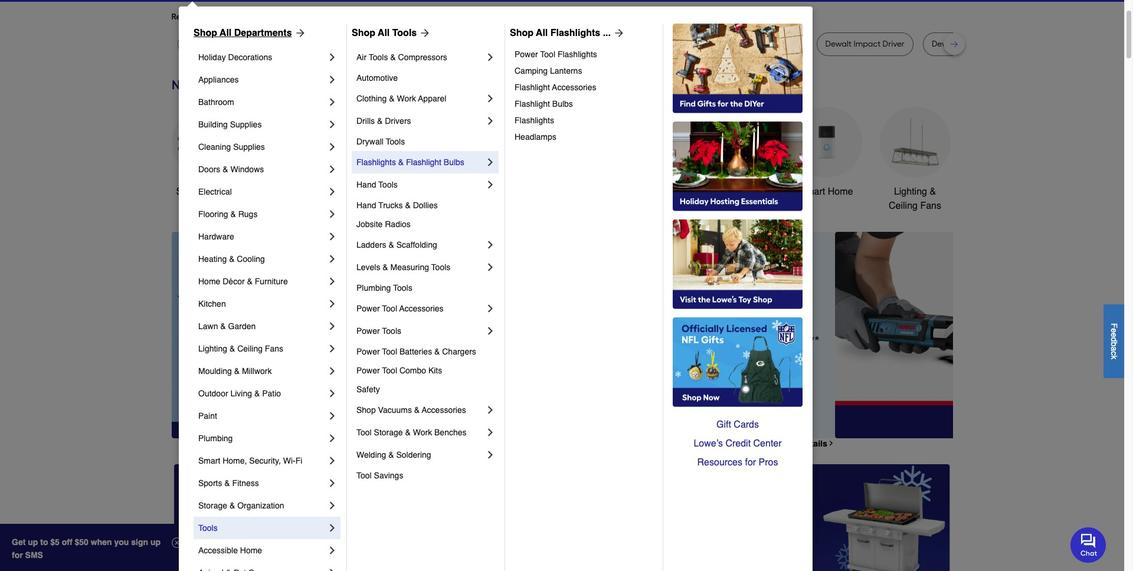 Task type: locate. For each thing, give the bounding box(es) containing it.
outdoor down moulding
[[198, 389, 228, 398]]

bulbs down "flashlight accessories"
[[552, 99, 573, 109]]

1 vertical spatial bathroom
[[718, 186, 759, 197]]

0 horizontal spatial storage
[[198, 501, 227, 511]]

fitness
[[232, 479, 259, 488]]

chevron right image for paint
[[326, 410, 338, 422]]

shop all deals link
[[171, 107, 242, 199]]

radios
[[385, 220, 411, 229]]

tool down the "plumbing tools"
[[382, 304, 397, 313]]

moulding & millwork link
[[198, 360, 326, 382]]

3 dewalt from the left
[[310, 39, 337, 49]]

work up drivers
[[397, 94, 416, 103]]

flooring & rugs link
[[198, 203, 326, 225]]

smart home
[[800, 186, 853, 197]]

credit
[[726, 439, 751, 449]]

2 impact from the left
[[747, 39, 774, 49]]

accessories
[[552, 83, 596, 92], [399, 304, 444, 313], [422, 406, 466, 415]]

bit for impact driver bit
[[523, 39, 533, 49]]

2 dewalt from the left
[[240, 39, 266, 49]]

2 up from the left
[[150, 538, 161, 547]]

bulbs down drywall tools link
[[444, 158, 464, 167]]

all up the power tool flashlights
[[536, 28, 548, 38]]

flashlight accessories
[[515, 83, 596, 92]]

1 vertical spatial flashlight
[[515, 99, 550, 109]]

2 horizontal spatial home
[[828, 186, 853, 197]]

0 horizontal spatial arrow right image
[[292, 27, 306, 39]]

0 horizontal spatial lighting & ceiling fans
[[198, 344, 283, 354]]

outdoor inside outdoor tools & equipment
[[616, 186, 650, 197]]

tool storage & work benches link
[[357, 421, 485, 444]]

flashlight bulbs link
[[515, 96, 655, 112]]

accessories down plumbing tools 'link'
[[399, 304, 444, 313]]

1 vertical spatial hand
[[357, 201, 376, 210]]

arrow right image for shop all flashlights ...
[[611, 27, 625, 39]]

0 vertical spatial storage
[[374, 428, 403, 437]]

0 horizontal spatial shop
[[194, 28, 217, 38]]

accessible
[[198, 546, 238, 555]]

get inside get up to $5 off $50 when you sign up for sms
[[12, 538, 26, 547]]

storage
[[374, 428, 403, 437], [198, 501, 227, 511]]

2 horizontal spatial arrow right image
[[931, 335, 943, 347]]

flashlight for flashlight accessories
[[515, 83, 550, 92]]

lighting
[[894, 186, 927, 197], [198, 344, 227, 354]]

get up sms
[[12, 538, 26, 547]]

clothing & work apparel link
[[357, 87, 485, 110]]

drill for dewalt drill bit
[[339, 39, 353, 49]]

new deals every day during 25 days of deals image
[[171, 75, 953, 95]]

f e e d b a c k
[[1110, 323, 1119, 359]]

chevron right image for smart home, security, wi-fi
[[326, 455, 338, 467]]

$5
[[50, 538, 60, 547]]

all down recommended searches for you
[[220, 28, 232, 38]]

ladders & scaffolding link
[[357, 234, 485, 256]]

flashlight down drywall tools link
[[406, 158, 441, 167]]

chat invite button image
[[1071, 527, 1107, 563]]

kitchen
[[198, 299, 226, 309]]

chevron right image for plumbing
[[326, 433, 338, 444]]

chevron right image for levels & measuring tools
[[485, 261, 496, 273]]

shop down safety at the left of page
[[357, 406, 376, 415]]

tool for batteries
[[382, 347, 397, 357]]

0 vertical spatial hand
[[357, 180, 376, 189]]

all up the air tools & compressors
[[378, 28, 390, 38]]

2 shop from the left
[[352, 28, 375, 38]]

None search field
[[440, 0, 762, 3]]

0 vertical spatial smart
[[800, 186, 825, 197]]

1 horizontal spatial for
[[266, 12, 277, 22]]

1 horizontal spatial bathroom
[[718, 186, 759, 197]]

e
[[1110, 328, 1119, 333], [1110, 333, 1119, 337]]

automotive link
[[357, 68, 496, 87]]

flashlight down "flashlight accessories"
[[515, 99, 550, 109]]

smart inside "link"
[[198, 456, 220, 466]]

chevron right image for kitchen
[[326, 298, 338, 310]]

tool up welding on the left of the page
[[357, 428, 372, 437]]

0 horizontal spatial get
[[12, 538, 26, 547]]

1 horizontal spatial lighting & ceiling fans link
[[880, 107, 951, 213]]

flashlight
[[515, 83, 550, 92], [515, 99, 550, 109], [406, 158, 441, 167]]

chargers
[[442, 347, 476, 357]]

2 vertical spatial for
[[12, 551, 23, 560]]

0 vertical spatial supplies
[[230, 120, 262, 129]]

cooling
[[237, 254, 265, 264]]

hand inside the hand trucks & dollies "link"
[[357, 201, 376, 210]]

camping lanterns link
[[515, 63, 655, 79]]

moulding
[[198, 367, 232, 376]]

power up "camping"
[[515, 50, 538, 59]]

0 horizontal spatial impact
[[470, 39, 497, 49]]

shop
[[194, 28, 217, 38], [352, 28, 375, 38], [510, 28, 534, 38]]

home décor & furniture
[[198, 277, 288, 286]]

0 horizontal spatial up
[[28, 538, 38, 547]]

0 vertical spatial ceiling
[[889, 201, 918, 211]]

get up pros
[[759, 439, 773, 448]]

0 vertical spatial bathroom
[[198, 97, 234, 107]]

1 horizontal spatial set
[[988, 39, 1000, 49]]

chevron right image for accessible home
[[326, 545, 338, 557]]

cleaning supplies
[[198, 142, 265, 152]]

shop down recommended
[[194, 28, 217, 38]]

get up to 2 free select tools or batteries when you buy 1 with select purchases. image
[[174, 464, 420, 571]]

drivers
[[385, 116, 411, 126]]

home décor & furniture link
[[198, 270, 326, 293]]

supplies up windows
[[233, 142, 265, 152]]

1 horizontal spatial fans
[[920, 201, 941, 211]]

power down 'power tools'
[[357, 347, 380, 357]]

drywall tools
[[357, 137, 405, 146]]

0 vertical spatial accessories
[[552, 83, 596, 92]]

chevron right image for outdoor living & patio
[[326, 388, 338, 400]]

1 horizontal spatial shop
[[352, 28, 375, 38]]

1 horizontal spatial decorations
[[447, 201, 498, 211]]

shop inside shop vacuums & accessories link
[[357, 406, 376, 415]]

lowe's credit center link
[[673, 434, 803, 453]]

chevron right image for lawn & garden
[[326, 321, 338, 332]]

1 horizontal spatial up
[[150, 538, 161, 547]]

0 vertical spatial lighting & ceiling fans link
[[880, 107, 951, 213]]

2 vertical spatial accessories
[[422, 406, 466, 415]]

up right sign
[[150, 538, 161, 547]]

arrow right image
[[292, 27, 306, 39], [611, 27, 625, 39], [931, 335, 943, 347]]

home for accessible home
[[240, 546, 262, 555]]

hardware link
[[198, 225, 326, 248]]

resources for pros link
[[673, 453, 803, 472]]

chevron right image for drills & drivers
[[485, 115, 496, 127]]

decorations for christmas
[[447, 201, 498, 211]]

dewalt tool
[[240, 39, 283, 49]]

4 dewalt from the left
[[678, 39, 704, 49]]

shop inside shop all deals link
[[176, 186, 198, 197]]

1 vertical spatial shop
[[357, 406, 376, 415]]

0 vertical spatial plumbing
[[357, 283, 391, 293]]

all
[[220, 28, 232, 38], [378, 28, 390, 38], [536, 28, 548, 38], [201, 186, 211, 197]]

1 vertical spatial supplies
[[233, 142, 265, 152]]

outdoor tools & equipment link
[[614, 107, 685, 213]]

home for smart home
[[828, 186, 853, 197]]

shop all tools link
[[352, 26, 431, 40]]

chevron right image for hardware
[[326, 231, 338, 243]]

0 horizontal spatial fans
[[265, 344, 283, 354]]

for inside heading
[[266, 12, 277, 22]]

scroll to item #5 image
[[722, 417, 751, 422]]

decorations down dewalt tool
[[228, 53, 272, 62]]

3 drill from the left
[[706, 39, 720, 49]]

1 horizontal spatial outdoor
[[616, 186, 650, 197]]

tool left combo
[[382, 366, 397, 375]]

ceiling inside lighting & ceiling fans
[[889, 201, 918, 211]]

1 horizontal spatial get
[[759, 439, 773, 448]]

2 horizontal spatial shop
[[510, 28, 534, 38]]

shop up air
[[352, 28, 375, 38]]

smart
[[800, 186, 825, 197], [198, 456, 220, 466]]

accessories inside power tool accessories link
[[399, 304, 444, 313]]

welding & soldering
[[357, 450, 431, 460]]

1 vertical spatial lighting
[[198, 344, 227, 354]]

shop all deals
[[176, 186, 238, 197]]

shop left electrical
[[176, 186, 198, 197]]

storage down sports
[[198, 501, 227, 511]]

power left arrow left image
[[357, 326, 380, 336]]

1 horizontal spatial tools link
[[349, 107, 419, 199]]

hand tools
[[357, 180, 398, 189]]

1 horizontal spatial shop
[[357, 406, 376, 415]]

0 vertical spatial for
[[266, 12, 277, 22]]

chevron right image for electrical
[[326, 186, 338, 198]]

0 vertical spatial get
[[759, 439, 773, 448]]

impact
[[470, 39, 497, 49], [747, 39, 774, 49], [854, 39, 881, 49]]

1 set from the left
[[588, 39, 600, 49]]

0 vertical spatial home
[[828, 186, 853, 197]]

1 horizontal spatial plumbing
[[357, 283, 391, 293]]

all for flashlights
[[536, 28, 548, 38]]

0 vertical spatial outdoor
[[616, 186, 650, 197]]

plumbing down paint
[[198, 434, 233, 443]]

tool down arrow left image
[[382, 347, 397, 357]]

outdoor
[[616, 186, 650, 197], [198, 389, 228, 398]]

tool storage & work benches
[[357, 428, 467, 437]]

0 vertical spatial decorations
[[228, 53, 272, 62]]

5 dewalt from the left
[[825, 39, 852, 49]]

work up welding & soldering link
[[413, 428, 432, 437]]

0 vertical spatial fans
[[920, 201, 941, 211]]

chevron right image for flashlights & flashlight bulbs
[[485, 156, 496, 168]]

0 horizontal spatial lighting & ceiling fans link
[[198, 338, 326, 360]]

smart for smart home, security, wi-fi
[[198, 456, 220, 466]]

shop vacuums & accessories link
[[357, 399, 485, 421]]

1 horizontal spatial driver
[[776, 39, 798, 49]]

outdoor living & patio
[[198, 389, 281, 398]]

smart home, security, wi-fi link
[[198, 450, 326, 472]]

arrow right image inside shop all departments link
[[292, 27, 306, 39]]

garden
[[228, 322, 256, 331]]

0 horizontal spatial driver
[[499, 39, 522, 49]]

2 vertical spatial flashlight
[[406, 158, 441, 167]]

2 bit from the left
[[523, 39, 533, 49]]

dewalt for dewalt impact driver
[[825, 39, 852, 49]]

2 horizontal spatial for
[[745, 457, 756, 468]]

shop for shop all deals
[[176, 186, 198, 197]]

0 horizontal spatial for
[[12, 551, 23, 560]]

accessories up benches in the bottom left of the page
[[422, 406, 466, 415]]

hand inside hand tools link
[[357, 180, 376, 189]]

decorations down the christmas
[[447, 201, 498, 211]]

1 vertical spatial home
[[198, 277, 220, 286]]

chevron right image for tool storage & work benches
[[485, 427, 496, 439]]

0 horizontal spatial bulbs
[[444, 158, 464, 167]]

1 horizontal spatial lighting
[[894, 186, 927, 197]]

1 vertical spatial ceiling
[[237, 344, 263, 354]]

chevron right image
[[326, 51, 338, 63], [485, 51, 496, 63], [326, 74, 338, 86], [485, 93, 496, 104], [485, 115, 496, 127], [326, 119, 338, 130], [326, 164, 338, 175], [485, 179, 496, 191], [326, 231, 338, 243], [485, 261, 496, 273], [326, 298, 338, 310], [485, 303, 496, 315], [326, 321, 338, 332], [485, 404, 496, 416], [485, 427, 496, 439], [326, 478, 338, 489], [326, 567, 338, 571]]

chevron right image
[[326, 96, 338, 108], [326, 141, 338, 153], [485, 156, 496, 168], [326, 186, 338, 198], [326, 208, 338, 220], [485, 239, 496, 251], [326, 253, 338, 265], [326, 276, 338, 287], [485, 325, 496, 337], [326, 343, 338, 355], [326, 365, 338, 377], [326, 388, 338, 400], [326, 410, 338, 422], [326, 433, 338, 444], [485, 449, 496, 461], [326, 455, 338, 467], [326, 500, 338, 512], [326, 522, 338, 534], [326, 545, 338, 557]]

bit for dewalt drill bit
[[355, 39, 364, 49]]

power tool batteries & chargers link
[[357, 342, 496, 361]]

chevron right image for shop vacuums & accessories
[[485, 404, 496, 416]]

moulding & millwork
[[198, 367, 272, 376]]

6 dewalt from the left
[[932, 39, 958, 49]]

0 horizontal spatial plumbing
[[198, 434, 233, 443]]

chevron right image for clothing & work apparel
[[485, 93, 496, 104]]

chevron right image for storage & organization
[[326, 500, 338, 512]]

1 vertical spatial lighting & ceiling fans
[[198, 344, 283, 354]]

hand up hand trucks & dollies
[[357, 180, 376, 189]]

supplies
[[230, 120, 262, 129], [233, 142, 265, 152]]

arrow right image inside shop all flashlights ... link
[[611, 27, 625, 39]]

4 bit from the left
[[976, 39, 986, 49]]

dewalt for dewalt
[[186, 39, 213, 49]]

center
[[753, 439, 782, 449]]

tools inside 'link'
[[393, 283, 412, 293]]

3 shop from the left
[[510, 28, 534, 38]]

0 vertical spatial shop
[[176, 186, 198, 197]]

chevron right image for air tools & compressors
[[485, 51, 496, 63]]

1 vertical spatial get
[[12, 538, 26, 547]]

1 vertical spatial outdoor
[[198, 389, 228, 398]]

1 vertical spatial storage
[[198, 501, 227, 511]]

0 vertical spatial flashlight
[[515, 83, 550, 92]]

lighting inside lighting & ceiling fans
[[894, 186, 927, 197]]

flashlights up the drill bit set
[[551, 28, 600, 38]]

1 dewalt from the left
[[186, 39, 213, 49]]

heating
[[198, 254, 227, 264]]

0 horizontal spatial outdoor
[[198, 389, 228, 398]]

0 horizontal spatial home
[[198, 277, 220, 286]]

0 vertical spatial lighting
[[894, 186, 927, 197]]

accessories down lanterns
[[552, 83, 596, 92]]

dewalt for dewalt tool
[[240, 39, 266, 49]]

2 horizontal spatial driver
[[883, 39, 905, 49]]

1 vertical spatial accessories
[[399, 304, 444, 313]]

supplies up cleaning supplies
[[230, 120, 262, 129]]

up to 30 percent off select grills and accessories. image
[[704, 464, 951, 571]]

2 vertical spatial home
[[240, 546, 262, 555]]

tool up camping lanterns
[[540, 50, 555, 59]]

driver for impact driver bit
[[499, 39, 522, 49]]

hand trucks & dollies
[[357, 201, 438, 210]]

supplies for cleaning supplies
[[233, 142, 265, 152]]

1 horizontal spatial impact
[[747, 39, 774, 49]]

tool for accessories
[[382, 304, 397, 313]]

1 horizontal spatial storage
[[374, 428, 403, 437]]

tool for flashlights
[[540, 50, 555, 59]]

for left sms
[[12, 551, 23, 560]]

1 drill from the left
[[339, 39, 353, 49]]

e up d
[[1110, 328, 1119, 333]]

building supplies link
[[198, 113, 326, 136]]

for left pros
[[745, 457, 756, 468]]

plumbing inside 'link'
[[357, 283, 391, 293]]

jobsite
[[357, 220, 383, 229]]

& inside outdoor tools & equipment
[[677, 186, 683, 197]]

chevron right image for bathroom
[[326, 96, 338, 108]]

1 vertical spatial tools link
[[198, 517, 326, 539]]

1 hand from the top
[[357, 180, 376, 189]]

building
[[198, 120, 228, 129]]

plumbing
[[357, 283, 391, 293], [198, 434, 233, 443]]

1 vertical spatial smart
[[198, 456, 220, 466]]

2 hand from the top
[[357, 201, 376, 210]]

4 drill from the left
[[960, 39, 974, 49]]

power up 'power tools'
[[357, 304, 380, 313]]

chevron right image for appliances
[[326, 74, 338, 86]]

0 vertical spatial tools link
[[349, 107, 419, 199]]

1 horizontal spatial arrow right image
[[611, 27, 625, 39]]

0 horizontal spatial decorations
[[228, 53, 272, 62]]

1 impact from the left
[[470, 39, 497, 49]]

power up safety at the left of page
[[357, 366, 380, 375]]

dewalt for dewalt drill bit set
[[932, 39, 958, 49]]

power tools link
[[357, 320, 485, 342]]

0 horizontal spatial smart
[[198, 456, 220, 466]]

plumbing down levels
[[357, 283, 391, 293]]

1 horizontal spatial lighting & ceiling fans
[[889, 186, 941, 211]]

1 horizontal spatial bulbs
[[552, 99, 573, 109]]

hardware
[[198, 232, 234, 241]]

0 horizontal spatial ceiling
[[237, 344, 263, 354]]

dewalt drill bit
[[310, 39, 364, 49]]

hand up jobsite
[[357, 201, 376, 210]]

savings
[[374, 471, 403, 480]]

accessories inside shop vacuums & accessories link
[[422, 406, 466, 415]]

1 horizontal spatial ceiling
[[889, 201, 918, 211]]

flashlight down "camping"
[[515, 83, 550, 92]]

1 horizontal spatial smart
[[800, 186, 825, 197]]

1 horizontal spatial home
[[240, 546, 262, 555]]

1 driver from the left
[[499, 39, 522, 49]]

lawn
[[198, 322, 218, 331]]

2 driver from the left
[[776, 39, 798, 49]]

shop vacuums & accessories
[[357, 406, 466, 415]]

kits
[[428, 366, 442, 375]]

storage up welding & soldering
[[374, 428, 403, 437]]

clothing
[[357, 94, 387, 103]]

arrow left image
[[391, 335, 403, 347]]

1 vertical spatial decorations
[[447, 201, 498, 211]]

e up the b
[[1110, 333, 1119, 337]]

batteries
[[400, 347, 432, 357]]

c
[[1110, 351, 1119, 355]]

shop all departments link
[[194, 26, 306, 40]]

accessories inside flashlight accessories link
[[552, 83, 596, 92]]

decorations
[[228, 53, 272, 62], [447, 201, 498, 211]]

all left deals
[[201, 186, 211, 197]]

outdoor up equipment
[[616, 186, 650, 197]]

electrical link
[[198, 181, 326, 203]]

& inside "link"
[[405, 201, 411, 210]]

1 vertical spatial plumbing
[[198, 434, 233, 443]]

shop up impact driver bit at the left top
[[510, 28, 534, 38]]

for left the you
[[266, 12, 277, 22]]

0 vertical spatial work
[[397, 94, 416, 103]]

up left to
[[28, 538, 38, 547]]

bulbs
[[552, 99, 573, 109], [444, 158, 464, 167]]

flooring
[[198, 210, 228, 219]]

electrical
[[198, 187, 232, 197]]

2 horizontal spatial impact
[[854, 39, 881, 49]]

1 bit from the left
[[355, 39, 364, 49]]

bit
[[355, 39, 364, 49], [523, 39, 533, 49], [576, 39, 586, 49], [976, 39, 986, 49]]

you
[[114, 538, 129, 547]]

0 horizontal spatial shop
[[176, 186, 198, 197]]

departments
[[234, 28, 292, 38]]

shop all flashlights ...
[[510, 28, 611, 38]]

air tools & compressors
[[357, 53, 447, 62]]

1 shop from the left
[[194, 28, 217, 38]]

tool down welding on the left of the page
[[357, 471, 372, 480]]



Task type: vqa. For each thing, say whether or not it's contained in the screenshot.
the leftmost Pet Sentinel
no



Task type: describe. For each thing, give the bounding box(es) containing it.
power tool batteries & chargers
[[357, 347, 476, 357]]

scroll to item #2 element
[[635, 416, 666, 423]]

get details
[[759, 439, 802, 448]]

shop for shop all tools
[[352, 28, 375, 38]]

air tools & compressors link
[[357, 46, 485, 68]]

paint
[[198, 411, 217, 421]]

power tools
[[357, 326, 401, 336]]

1 vertical spatial lighting & ceiling fans link
[[198, 338, 326, 360]]

flashlights down the drill bit set
[[558, 50, 597, 59]]

organization
[[237, 501, 284, 511]]

3 bit from the left
[[576, 39, 586, 49]]

drywall tools link
[[357, 132, 496, 151]]

power tool flashlights link
[[515, 46, 655, 63]]

visit the lowe's toy shop. image
[[673, 220, 803, 309]]

chevron right image for ladders & scaffolding
[[485, 239, 496, 251]]

2 set from the left
[[988, 39, 1000, 49]]

0 horizontal spatial tools link
[[198, 517, 326, 539]]

chevron right image for cleaning supplies
[[326, 141, 338, 153]]

deals
[[213, 186, 238, 197]]

chevron right image for doors & windows
[[326, 164, 338, 175]]

safety link
[[357, 380, 496, 399]]

chevron right image for tools
[[326, 522, 338, 534]]

get for get details
[[759, 439, 773, 448]]

chevron right image for power tools
[[485, 325, 496, 337]]

up to 35 percent off select small appliances. image
[[439, 464, 685, 571]]

tool savings
[[357, 471, 403, 480]]

lanterns
[[550, 66, 582, 76]]

1 up from the left
[[28, 538, 38, 547]]

windows
[[230, 165, 264, 174]]

arrow right image for shop all departments
[[292, 27, 306, 39]]

gift cards link
[[673, 416, 803, 434]]

power for power tool batteries & chargers
[[357, 347, 380, 357]]

details
[[775, 439, 802, 448]]

recommended
[[171, 12, 228, 22]]

& inside lighting & ceiling fans
[[930, 186, 936, 197]]

officially licensed n f l gifts. shop now. image
[[673, 318, 803, 407]]

smart for smart home
[[800, 186, 825, 197]]

to
[[40, 538, 48, 547]]

sms
[[25, 551, 43, 560]]

patio
[[262, 389, 281, 398]]

0 horizontal spatial lighting
[[198, 344, 227, 354]]

sports
[[198, 479, 222, 488]]

tools inside outdoor tools & equipment
[[652, 186, 674, 197]]

pros
[[759, 457, 778, 468]]

power tool combo kits link
[[357, 361, 496, 380]]

flashlights link
[[515, 112, 655, 129]]

gift
[[717, 420, 731, 430]]

fi
[[296, 456, 302, 466]]

flashlights up headlamps
[[515, 116, 554, 125]]

chevron right image for moulding & millwork
[[326, 365, 338, 377]]

accessible home
[[198, 546, 262, 555]]

paint link
[[198, 405, 326, 427]]

air
[[357, 53, 367, 62]]

a
[[1110, 347, 1119, 351]]

flashlights down drywall tools
[[357, 158, 396, 167]]

rugs
[[238, 210, 258, 219]]

doors & windows
[[198, 165, 264, 174]]

dewalt for dewalt drill
[[678, 39, 704, 49]]

decorations for holiday
[[228, 53, 272, 62]]

outdoor for outdoor living & patio
[[198, 389, 228, 398]]

d
[[1110, 337, 1119, 342]]

1 e from the top
[[1110, 328, 1119, 333]]

chevron right image for heating & cooling
[[326, 253, 338, 265]]

find gifts for the diyer. image
[[673, 24, 803, 113]]

jobsite radios
[[357, 220, 411, 229]]

k
[[1110, 355, 1119, 359]]

get for get up to $5 off $50 when you sign up for sms
[[12, 538, 26, 547]]

safety
[[357, 385, 380, 394]]

0 horizontal spatial bathroom link
[[198, 91, 326, 113]]

lawn & garden link
[[198, 315, 326, 338]]

holiday hosting essentials. image
[[673, 122, 803, 211]]

hand for hand tools
[[357, 180, 376, 189]]

all for tools
[[378, 28, 390, 38]]

drill bit set
[[560, 39, 600, 49]]

all for deals
[[201, 186, 211, 197]]

bit for dewalt drill bit set
[[976, 39, 986, 49]]

soldering
[[396, 450, 431, 460]]

for inside get up to $5 off $50 when you sign up for sms
[[12, 551, 23, 560]]

flashlight for flashlight bulbs
[[515, 99, 550, 109]]

1 vertical spatial fans
[[265, 344, 283, 354]]

impact driver
[[747, 39, 798, 49]]

advertisement region
[[810, 232, 1133, 441]]

when
[[91, 538, 112, 547]]

dewalt drill bit set
[[932, 39, 1000, 49]]

0 horizontal spatial bathroom
[[198, 97, 234, 107]]

chevron right image for building supplies
[[326, 119, 338, 130]]

resources for pros
[[697, 457, 778, 468]]

ladders
[[357, 240, 386, 250]]

accessible home link
[[198, 539, 326, 562]]

f
[[1110, 323, 1119, 328]]

plumbing tools
[[357, 283, 412, 293]]

holiday decorations link
[[198, 46, 326, 68]]

flooring & rugs
[[198, 210, 258, 219]]

combo
[[400, 366, 426, 375]]

storage & organization
[[198, 501, 284, 511]]

drills
[[357, 116, 375, 126]]

benches
[[434, 428, 467, 437]]

fans inside lighting & ceiling fans
[[920, 201, 941, 211]]

shop all tools
[[352, 28, 417, 38]]

1 vertical spatial work
[[413, 428, 432, 437]]

supplies for building supplies
[[230, 120, 262, 129]]

3 impact from the left
[[854, 39, 881, 49]]

chevron right image for welding & soldering
[[485, 449, 496, 461]]

arrow right image
[[417, 27, 431, 39]]

chevron right image for lighting & ceiling fans
[[326, 343, 338, 355]]

chevron right image for power tool accessories
[[485, 303, 496, 315]]

power for power tool combo kits
[[357, 366, 380, 375]]

power tool flashlights
[[515, 50, 597, 59]]

chevron right image for home décor & furniture
[[326, 276, 338, 287]]

power for power tools
[[357, 326, 380, 336]]

get details link
[[759, 439, 810, 448]]

compressors
[[398, 53, 447, 62]]

plumbing for plumbing
[[198, 434, 233, 443]]

shop all departments
[[194, 28, 292, 38]]

power for power tool flashlights
[[515, 50, 538, 59]]

shop for shop all flashlights ...
[[510, 28, 534, 38]]

power for power tool accessories
[[357, 304, 380, 313]]

shop for shop vacuums & accessories
[[357, 406, 376, 415]]

power tool combo kits
[[357, 366, 442, 375]]

living
[[230, 389, 252, 398]]

all for departments
[[220, 28, 232, 38]]

drill for dewalt drill bit set
[[960, 39, 974, 49]]

smart home link
[[791, 107, 862, 199]]

measuring
[[391, 263, 429, 272]]

0 vertical spatial lighting & ceiling fans
[[889, 186, 941, 211]]

1 vertical spatial bulbs
[[444, 158, 464, 167]]

chevron right image for hand tools
[[485, 179, 496, 191]]

power tool accessories link
[[357, 297, 485, 320]]

drywall
[[357, 137, 384, 146]]

you
[[279, 12, 293, 22]]

scroll to item #4 image
[[694, 417, 722, 422]]

power tool accessories
[[357, 304, 444, 313]]

recommended searches for you heading
[[171, 11, 953, 23]]

2 e from the top
[[1110, 333, 1119, 337]]

dewalt drill
[[678, 39, 720, 49]]

driver for impact driver
[[776, 39, 798, 49]]

trucks
[[378, 201, 403, 210]]

1 horizontal spatial bathroom link
[[703, 107, 774, 199]]

outdoor tools & equipment
[[616, 186, 683, 211]]

0 vertical spatial bulbs
[[552, 99, 573, 109]]

b
[[1110, 342, 1119, 347]]

chevron right image for holiday decorations
[[326, 51, 338, 63]]

building supplies
[[198, 120, 262, 129]]

security,
[[249, 456, 281, 466]]

tool for combo
[[382, 366, 397, 375]]

shop these last-minute gifts. $99 or less. quantities are limited and won't last. image
[[171, 232, 362, 439]]

chevron right image for sports & fitness
[[326, 478, 338, 489]]

appliances
[[198, 75, 239, 84]]

outdoor for outdoor tools & equipment
[[616, 186, 650, 197]]

impact for impact driver
[[747, 39, 774, 49]]

3 driver from the left
[[883, 39, 905, 49]]

1 vertical spatial for
[[745, 457, 756, 468]]

dewalt for dewalt drill bit
[[310, 39, 337, 49]]

flashlight bulbs
[[515, 99, 573, 109]]

shop for shop all departments
[[194, 28, 217, 38]]

jobsite radios link
[[357, 215, 496, 234]]

drill for dewalt drill
[[706, 39, 720, 49]]

impact for impact driver bit
[[470, 39, 497, 49]]

hand for hand trucks & dollies
[[357, 201, 376, 210]]

camping
[[515, 66, 548, 76]]

levels & measuring tools
[[357, 263, 451, 272]]

up to 30 percent off select major appliances. plus, save up to an extra $750 on major appliances. image
[[238, 232, 810, 438]]

headlamps
[[515, 132, 557, 142]]

hand trucks & dollies link
[[357, 196, 496, 215]]

doors
[[198, 165, 220, 174]]

2 drill from the left
[[560, 39, 574, 49]]

plumbing for plumbing tools
[[357, 283, 391, 293]]

cleaning supplies link
[[198, 136, 326, 158]]

chevron right image for flooring & rugs
[[326, 208, 338, 220]]



